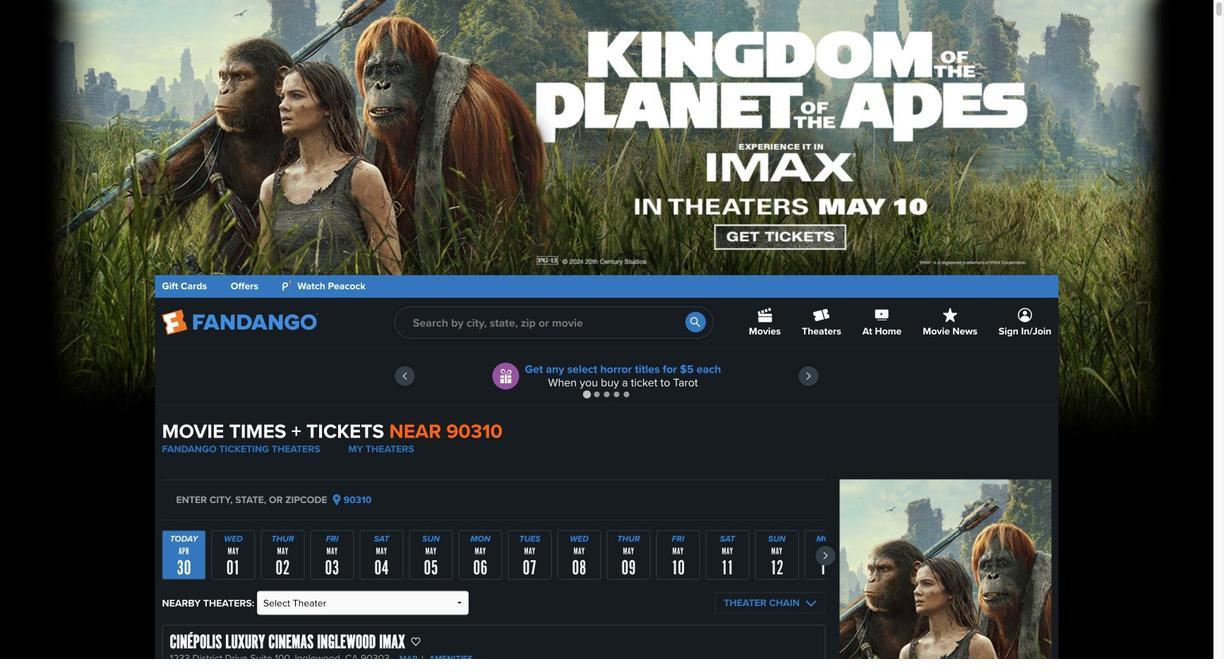 Task type: vqa. For each thing, say whether or not it's contained in the screenshot.
ADVERTISEMENT element
yes



Task type: locate. For each thing, give the bounding box(es) containing it.
select a slide to show tab list
[[155, 389, 1059, 400]]

region
[[155, 348, 1059, 405], [162, 531, 849, 581]]

1 vertical spatial advertisement element
[[840, 480, 1052, 660]]

0 vertical spatial region
[[155, 348, 1059, 405]]

1 vertical spatial region
[[162, 531, 849, 581]]

advertisement element
[[265, 92, 950, 268], [840, 480, 1052, 660]]

None search field
[[395, 307, 714, 339]]



Task type: describe. For each thing, give the bounding box(es) containing it.
location light image
[[333, 495, 341, 506]]

0 vertical spatial advertisement element
[[265, 92, 950, 268]]

Search by city, state, zip or movie text field
[[395, 307, 714, 339]]

arrow down blue image
[[806, 601, 817, 608]]

offer icon image
[[493, 363, 519, 390]]

1 of 60 group
[[162, 531, 206, 581]]



